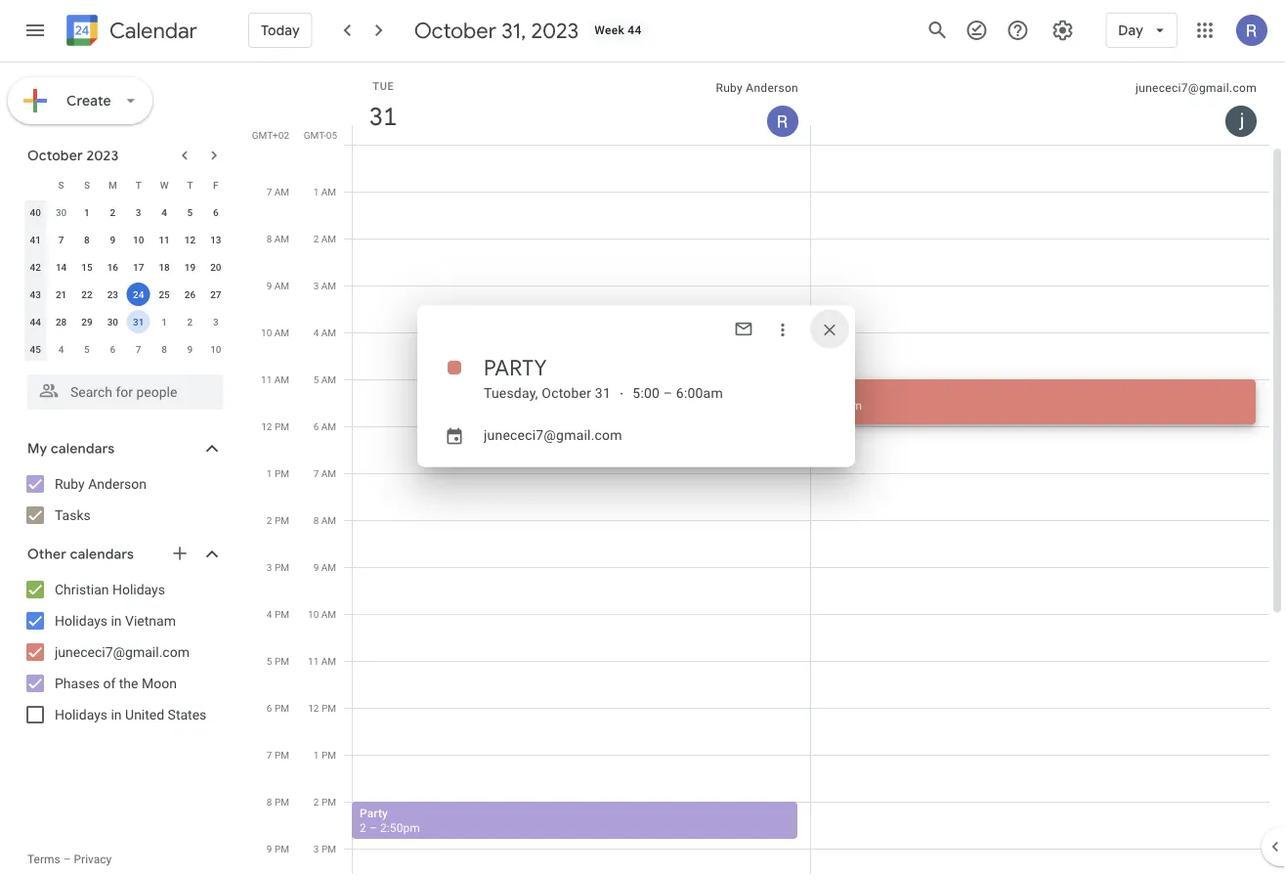 Task type: locate. For each thing, give the bounding box(es) containing it.
12 left 6 am
[[261, 420, 272, 432]]

cell
[[352, 145, 812, 875], [811, 145, 1270, 875]]

1 horizontal spatial 30
[[107, 316, 118, 328]]

1 horizontal spatial 44
[[628, 23, 642, 37]]

other
[[27, 546, 67, 563]]

create button
[[8, 77, 152, 124]]

states
[[168, 706, 207, 723]]

s up september 30 element
[[58, 179, 64, 191]]

8 pm
[[267, 796, 289, 808]]

10 am
[[261, 327, 289, 338], [308, 608, 336, 620]]

12 pm right "6 pm" at bottom left
[[308, 702, 336, 714]]

2 pm right 8 pm
[[314, 796, 336, 808]]

junececi7@gmail.com
[[1136, 81, 1257, 95], [484, 427, 623, 443], [55, 644, 190, 660]]

1 cell from the left
[[352, 145, 812, 875]]

1 horizontal spatial 8 am
[[314, 514, 336, 526]]

party up tuesday,
[[484, 354, 547, 382]]

30
[[56, 206, 67, 218], [107, 316, 118, 328]]

week
[[595, 23, 625, 37]]

7 am
[[267, 186, 289, 198], [314, 467, 336, 479]]

october 2023
[[27, 147, 119, 164]]

1 horizontal spatial t
[[187, 179, 193, 191]]

0 vertical spatial 1 pm
[[267, 467, 289, 479]]

41
[[30, 234, 41, 245]]

1 vertical spatial ruby
[[55, 476, 85, 492]]

phases of the moon
[[55, 675, 177, 691]]

31 down tue
[[368, 100, 396, 132]]

row group
[[22, 198, 229, 363]]

7 am left 1 am
[[267, 186, 289, 198]]

– right terms
[[63, 853, 71, 866]]

6 left november 7 element
[[110, 343, 116, 355]]

8 am
[[267, 233, 289, 244], [314, 514, 336, 526]]

0 horizontal spatial s
[[58, 179, 64, 191]]

11
[[159, 234, 170, 245], [261, 374, 272, 385], [308, 655, 319, 667]]

calendars for other calendars
[[70, 546, 134, 563]]

vietnam
[[125, 613, 176, 629]]

0 horizontal spatial 2023
[[86, 147, 119, 164]]

1 horizontal spatial 2023
[[531, 17, 579, 44]]

– inside party tuesday, october 31 ⋅ 5:00 – 6:00am
[[664, 385, 673, 401]]

0 horizontal spatial ruby
[[55, 476, 85, 492]]

2 vertical spatial junececi7@gmail.com
[[55, 644, 190, 660]]

0 horizontal spatial 11 am
[[261, 374, 289, 385]]

2 horizontal spatial 31
[[595, 385, 611, 401]]

settings menu image
[[1051, 19, 1075, 42]]

2 right 8 pm
[[314, 796, 319, 808]]

1 horizontal spatial 3 pm
[[314, 843, 336, 855]]

16
[[107, 261, 118, 273]]

2 horizontal spatial 11
[[308, 655, 319, 667]]

0 horizontal spatial 9 am
[[267, 280, 289, 291]]

0 horizontal spatial 1 pm
[[267, 467, 289, 479]]

calendars for my calendars
[[51, 440, 115, 458]]

junececi7@gmail.com down tuesday,
[[484, 427, 623, 443]]

12 right "6 pm" at bottom left
[[308, 702, 319, 714]]

1 vertical spatial ruby anderson
[[55, 476, 147, 492]]

31 inside 31 column header
[[368, 100, 396, 132]]

⋅
[[619, 385, 625, 401]]

25
[[159, 288, 170, 300]]

5 right 'november 4' element
[[84, 343, 90, 355]]

1 in from the top
[[111, 613, 122, 629]]

party inside party tuesday, october 31 ⋅ 5:00 – 6:00am
[[484, 354, 547, 382]]

1 vertical spatial 44
[[30, 316, 41, 328]]

11 left 5 am
[[261, 374, 272, 385]]

w
[[160, 179, 169, 191]]

22 element
[[75, 283, 99, 306]]

5
[[187, 206, 193, 218], [84, 343, 90, 355], [314, 374, 319, 385], [818, 398, 825, 412], [267, 655, 272, 667]]

0 horizontal spatial 12 pm
[[261, 420, 289, 432]]

party heading
[[484, 354, 547, 382]]

party up 6am
[[818, 384, 855, 397]]

0 horizontal spatial party
[[484, 354, 547, 382]]

42
[[30, 261, 41, 273]]

0 horizontal spatial 30
[[56, 206, 67, 218]]

5 left 6am
[[818, 398, 825, 412]]

1 horizontal spatial 11
[[261, 374, 272, 385]]

1 horizontal spatial s
[[84, 179, 90, 191]]

None search field
[[0, 367, 242, 410]]

7 down 6 am
[[314, 467, 319, 479]]

1 horizontal spatial anderson
[[746, 81, 799, 95]]

1 vertical spatial 12
[[261, 420, 272, 432]]

13 element
[[204, 228, 228, 251]]

calendars
[[51, 440, 115, 458], [70, 546, 134, 563]]

30 right 29 element
[[107, 316, 118, 328]]

18 element
[[153, 255, 176, 279]]

4 for 4 am
[[314, 327, 319, 338]]

0 vertical spatial 12 pm
[[261, 420, 289, 432]]

29
[[81, 316, 93, 328]]

12
[[185, 234, 196, 245], [261, 420, 272, 432], [308, 702, 319, 714]]

24, today element
[[127, 283, 150, 306]]

holidays up vietnam
[[112, 581, 165, 597]]

gmt-05
[[304, 129, 337, 141]]

row containing 40
[[22, 198, 229, 226]]

1 vertical spatial 11
[[261, 374, 272, 385]]

row group containing 40
[[22, 198, 229, 363]]

14
[[56, 261, 67, 273]]

2 cell from the left
[[811, 145, 1270, 875]]

1 vertical spatial 7 am
[[314, 467, 336, 479]]

main drawer image
[[23, 19, 47, 42]]

31,
[[502, 17, 526, 44]]

1 vertical spatial 12 pm
[[308, 702, 336, 714]]

11 am right 5 pm
[[308, 655, 336, 667]]

party
[[360, 806, 388, 820]]

10 am right the 4 pm
[[308, 608, 336, 620]]

anderson
[[746, 81, 799, 95], [88, 476, 147, 492]]

ruby
[[716, 81, 743, 95], [55, 476, 85, 492]]

party inside party 5 – 6am
[[818, 384, 855, 397]]

8 right 13 "element" on the left
[[267, 233, 272, 244]]

–
[[664, 385, 673, 401], [828, 398, 836, 412], [370, 821, 377, 835], [63, 853, 71, 866]]

0 vertical spatial 3 pm
[[267, 561, 289, 573]]

1 vertical spatial holidays
[[55, 613, 108, 629]]

2 vertical spatial 31
[[595, 385, 611, 401]]

12 pm left 6 am
[[261, 420, 289, 432]]

november 4 element
[[49, 337, 73, 361]]

19
[[185, 261, 196, 273]]

5 for the november 5 element
[[84, 343, 90, 355]]

1
[[314, 186, 319, 198], [84, 206, 90, 218], [162, 316, 167, 328], [267, 467, 272, 479], [314, 749, 319, 761]]

11 right 5 pm
[[308, 655, 319, 667]]

4 up the 11 element
[[162, 206, 167, 218]]

1 horizontal spatial october
[[414, 17, 497, 44]]

october for october 31, 2023
[[414, 17, 497, 44]]

11 am left 5 am
[[261, 374, 289, 385]]

party
[[484, 354, 547, 382], [818, 384, 855, 397]]

12 right the 11 element
[[185, 234, 196, 245]]

1 vertical spatial october
[[27, 147, 83, 164]]

november 8 element
[[153, 337, 176, 361]]

18
[[159, 261, 170, 273]]

0 horizontal spatial anderson
[[88, 476, 147, 492]]

0 horizontal spatial 12
[[185, 234, 196, 245]]

in left united
[[111, 706, 122, 723]]

2
[[110, 206, 116, 218], [314, 233, 319, 244], [187, 316, 193, 328], [267, 514, 272, 526], [314, 796, 319, 808], [360, 821, 367, 835]]

10
[[133, 234, 144, 245], [261, 327, 272, 338], [210, 343, 221, 355], [308, 608, 319, 620]]

2023
[[531, 17, 579, 44], [86, 147, 119, 164]]

– down party on the bottom of the page
[[370, 821, 377, 835]]

23 element
[[101, 283, 124, 306]]

0 horizontal spatial 31
[[133, 316, 144, 328]]

junececi7@gmail.com down day dropdown button
[[1136, 81, 1257, 95]]

27
[[210, 288, 221, 300]]

1 horizontal spatial 12 pm
[[308, 702, 336, 714]]

holidays down christian
[[55, 613, 108, 629]]

row containing 41
[[22, 226, 229, 253]]

0 horizontal spatial 3 pm
[[267, 561, 289, 573]]

1 horizontal spatial 31
[[368, 100, 396, 132]]

2 horizontal spatial junececi7@gmail.com
[[1136, 81, 1257, 95]]

gmt+02
[[252, 129, 289, 141]]

44 left 28
[[30, 316, 41, 328]]

31 right 30 element in the top of the page
[[133, 316, 144, 328]]

7 am down 6 am
[[314, 467, 336, 479]]

29 element
[[75, 310, 99, 333]]

holidays down the phases
[[55, 706, 108, 723]]

1 vertical spatial 31
[[133, 316, 144, 328]]

0 horizontal spatial october
[[27, 147, 83, 164]]

calendars inside dropdown button
[[70, 546, 134, 563]]

calendars inside 'dropdown button'
[[51, 440, 115, 458]]

0 vertical spatial 11 am
[[261, 374, 289, 385]]

10 element
[[127, 228, 150, 251]]

0 vertical spatial 10 am
[[261, 327, 289, 338]]

0 horizontal spatial 11
[[159, 234, 170, 245]]

1 vertical spatial in
[[111, 706, 122, 723]]

6
[[213, 206, 219, 218], [110, 343, 116, 355], [314, 420, 319, 432], [267, 702, 272, 714]]

5 up 6 am
[[314, 374, 319, 385]]

1 horizontal spatial 7 am
[[314, 467, 336, 479]]

4 am
[[314, 327, 336, 338]]

10 left the 11 element
[[133, 234, 144, 245]]

0 horizontal spatial junececi7@gmail.com
[[55, 644, 190, 660]]

1 horizontal spatial 12
[[261, 420, 272, 432]]

5 up "6 pm" at bottom left
[[267, 655, 272, 667]]

0 vertical spatial calendars
[[51, 440, 115, 458]]

in
[[111, 613, 122, 629], [111, 706, 122, 723]]

1 pm
[[267, 467, 289, 479], [314, 749, 336, 761]]

0 horizontal spatial t
[[136, 179, 141, 191]]

– left 6am
[[828, 398, 836, 412]]

november 6 element
[[101, 337, 124, 361]]

f
[[213, 179, 219, 191]]

6 down 5 pm
[[267, 702, 272, 714]]

s left m
[[84, 179, 90, 191]]

0 horizontal spatial ruby anderson
[[55, 476, 147, 492]]

6 down 5 am
[[314, 420, 319, 432]]

10 right november 9 element
[[210, 343, 221, 355]]

1 vertical spatial 30
[[107, 316, 118, 328]]

in for united
[[111, 706, 122, 723]]

1 horizontal spatial 1 pm
[[314, 749, 336, 761]]

2 in from the top
[[111, 706, 122, 723]]

10 right november 3 element
[[261, 327, 272, 338]]

2 left november 3 element
[[187, 316, 193, 328]]

christian holidays
[[55, 581, 165, 597]]

t left w
[[136, 179, 141, 191]]

– inside party 5 – 6am
[[828, 398, 836, 412]]

5 for 5 pm
[[267, 655, 272, 667]]

11 inside row group
[[159, 234, 170, 245]]

row containing 45
[[22, 335, 229, 363]]

1 vertical spatial junececi7@gmail.com
[[484, 427, 623, 443]]

october up september 30 element
[[27, 147, 83, 164]]

1 vertical spatial calendars
[[70, 546, 134, 563]]

31
[[368, 100, 396, 132], [133, 316, 144, 328], [595, 385, 611, 401]]

1 horizontal spatial 10 am
[[308, 608, 336, 620]]

2 vertical spatial october
[[542, 385, 592, 401]]

31 inside 31 element
[[133, 316, 144, 328]]

2023 right 31,
[[531, 17, 579, 44]]

1 horizontal spatial 2 pm
[[314, 796, 336, 808]]

0 horizontal spatial 2 pm
[[267, 514, 289, 526]]

tuesday, october 31 element
[[361, 94, 406, 139]]

5 up 12 element
[[187, 206, 193, 218]]

calendars up christian holidays
[[70, 546, 134, 563]]

17 element
[[127, 255, 150, 279]]

row
[[344, 145, 1270, 875], [22, 171, 229, 198], [22, 198, 229, 226], [22, 226, 229, 253], [22, 253, 229, 281], [22, 281, 229, 308], [22, 308, 229, 335], [22, 335, 229, 363]]

october 2023 grid
[[19, 171, 229, 363]]

7 right f
[[267, 186, 272, 198]]

0 vertical spatial 31
[[368, 100, 396, 132]]

anderson inside my calendars list
[[88, 476, 147, 492]]

10 right the 4 pm
[[308, 608, 319, 620]]

party 2 – 2:50pm
[[360, 806, 420, 835]]

christian
[[55, 581, 109, 597]]

pm
[[275, 420, 289, 432], [275, 467, 289, 479], [275, 514, 289, 526], [275, 561, 289, 573], [275, 608, 289, 620], [275, 655, 289, 667], [275, 702, 289, 714], [322, 702, 336, 714], [275, 749, 289, 761], [322, 749, 336, 761], [275, 796, 289, 808], [322, 796, 336, 808], [275, 843, 289, 855], [322, 843, 336, 855]]

am
[[274, 186, 289, 198], [321, 186, 336, 198], [274, 233, 289, 244], [321, 233, 336, 244], [274, 280, 289, 291], [321, 280, 336, 291], [274, 327, 289, 338], [321, 327, 336, 338], [274, 374, 289, 385], [321, 374, 336, 385], [321, 420, 336, 432], [321, 467, 336, 479], [321, 514, 336, 526], [321, 561, 336, 573], [321, 608, 336, 620], [321, 655, 336, 667]]

row containing 42
[[22, 253, 229, 281]]

2 down party on the bottom of the page
[[360, 821, 367, 835]]

1 vertical spatial party
[[818, 384, 855, 397]]

t right w
[[187, 179, 193, 191]]

8 up 9 pm
[[267, 796, 272, 808]]

ruby anderson inside 31 column header
[[716, 81, 799, 95]]

20 element
[[204, 255, 228, 279]]

5 inside party 5 – 6am
[[818, 398, 825, 412]]

0 vertical spatial 11
[[159, 234, 170, 245]]

s
[[58, 179, 64, 191], [84, 179, 90, 191]]

party for party tuesday, october 31 ⋅ 5:00 – 6:00am
[[484, 354, 547, 382]]

anderson inside 31 column header
[[746, 81, 799, 95]]

0 vertical spatial party
[[484, 354, 547, 382]]

8 am down 6 am
[[314, 514, 336, 526]]

4
[[162, 206, 167, 218], [314, 327, 319, 338], [58, 343, 64, 355], [267, 608, 272, 620]]

3 pm up the 4 pm
[[267, 561, 289, 573]]

2023 up m
[[86, 147, 119, 164]]

1 vertical spatial anderson
[[88, 476, 147, 492]]

0 vertical spatial 7 am
[[267, 186, 289, 198]]

november 9 element
[[178, 337, 202, 361]]

0 vertical spatial in
[[111, 613, 122, 629]]

in down christian holidays
[[111, 613, 122, 629]]

calendars right my
[[51, 440, 115, 458]]

31 left "⋅"
[[595, 385, 611, 401]]

1 horizontal spatial 11 am
[[308, 655, 336, 667]]

8
[[267, 233, 272, 244], [84, 234, 90, 245], [162, 343, 167, 355], [314, 514, 319, 526], [267, 796, 272, 808]]

4 down 3 am
[[314, 327, 319, 338]]

1 horizontal spatial ruby
[[716, 81, 743, 95]]

8 up the 15 element
[[84, 234, 90, 245]]

0 vertical spatial october
[[414, 17, 497, 44]]

22
[[81, 288, 93, 300]]

8 am left 2 am
[[267, 233, 289, 244]]

november 2 element
[[178, 310, 202, 333]]

1 vertical spatial 2 pm
[[314, 796, 336, 808]]

october left 31,
[[414, 17, 497, 44]]

0 horizontal spatial 44
[[30, 316, 41, 328]]

6:00am
[[676, 385, 723, 401]]

t
[[136, 179, 141, 191], [187, 179, 193, 191]]

0 vertical spatial 12
[[185, 234, 196, 245]]

row containing party
[[344, 145, 1270, 875]]

0 vertical spatial 44
[[628, 23, 642, 37]]

ruby anderson
[[716, 81, 799, 95], [55, 476, 147, 492]]

3 pm right 9 pm
[[314, 843, 336, 855]]

30 right 40
[[56, 206, 67, 218]]

ruby inside 31 column header
[[716, 81, 743, 95]]

0 vertical spatial 30
[[56, 206, 67, 218]]

cell containing party
[[811, 145, 1270, 875]]

4 up 5 pm
[[267, 608, 272, 620]]

6 up 13 "element" on the left
[[213, 206, 219, 218]]

1 horizontal spatial 9 am
[[314, 561, 336, 573]]

31 cell
[[126, 308, 151, 335]]

0 horizontal spatial 8 am
[[267, 233, 289, 244]]

row inside 31 grid
[[344, 145, 1270, 875]]

31 element
[[127, 310, 150, 333]]

holidays
[[112, 581, 165, 597], [55, 613, 108, 629], [55, 706, 108, 723]]

44 right week
[[628, 23, 642, 37]]

13
[[210, 234, 221, 245]]

2 vertical spatial holidays
[[55, 706, 108, 723]]

– right 5:00
[[664, 385, 673, 401]]

3 pm
[[267, 561, 289, 573], [314, 843, 336, 855]]

0 vertical spatial junececi7@gmail.com
[[1136, 81, 1257, 95]]

27 element
[[204, 283, 228, 306]]

0 vertical spatial ruby
[[716, 81, 743, 95]]

october for october 2023
[[27, 147, 83, 164]]

1 horizontal spatial party
[[818, 384, 855, 397]]

11 right 10 element
[[159, 234, 170, 245]]

7 right 41
[[58, 234, 64, 245]]

4 left the november 5 element
[[58, 343, 64, 355]]

party tuesday, october 31 ⋅ 5:00 – 6:00am
[[484, 354, 723, 401]]

junececi7@gmail.com up phases of the moon
[[55, 644, 190, 660]]

0 vertical spatial ruby anderson
[[716, 81, 799, 95]]

october left "⋅"
[[542, 385, 592, 401]]

2 pm up the 4 pm
[[267, 514, 289, 526]]

7 down "6 pm" at bottom left
[[267, 749, 272, 761]]

add other calendars image
[[170, 544, 190, 563]]

october
[[414, 17, 497, 44], [27, 147, 83, 164], [542, 385, 592, 401]]

0 vertical spatial 9 am
[[267, 280, 289, 291]]

2 horizontal spatial october
[[542, 385, 592, 401]]

2 vertical spatial 12
[[308, 702, 319, 714]]

10 am left "4 am"
[[261, 327, 289, 338]]

8 left november 9 element
[[162, 343, 167, 355]]

1 vertical spatial 3 pm
[[314, 843, 336, 855]]



Task type: describe. For each thing, give the bounding box(es) containing it.
phases
[[55, 675, 100, 691]]

05
[[326, 129, 337, 141]]

3 up 10 element
[[136, 206, 141, 218]]

email event details image
[[734, 319, 754, 339]]

26 element
[[178, 283, 202, 306]]

0 vertical spatial 2023
[[531, 17, 579, 44]]

5 am
[[314, 374, 336, 385]]

row containing 44
[[22, 308, 229, 335]]

terms link
[[27, 853, 60, 866]]

30 element
[[101, 310, 124, 333]]

43
[[30, 288, 41, 300]]

holidays in vietnam
[[55, 613, 176, 629]]

0 vertical spatial 2 pm
[[267, 514, 289, 526]]

1 horizontal spatial junececi7@gmail.com
[[484, 427, 623, 443]]

3 up the 4 pm
[[267, 561, 272, 573]]

7 right november 6 element on the top
[[136, 343, 141, 355]]

my calendars button
[[4, 433, 242, 464]]

7 pm
[[267, 749, 289, 761]]

calendar heading
[[106, 17, 197, 44]]

25 element
[[153, 283, 176, 306]]

row group inside october 2023 grid
[[22, 198, 229, 363]]

17
[[133, 261, 144, 273]]

2 vertical spatial 11
[[308, 655, 319, 667]]

calendar
[[110, 17, 197, 44]]

6 am
[[314, 420, 336, 432]]

19 element
[[178, 255, 202, 279]]

0 horizontal spatial 10 am
[[261, 327, 289, 338]]

other calendars button
[[4, 539, 242, 570]]

week 44
[[595, 23, 642, 37]]

1 t from the left
[[136, 179, 141, 191]]

6 for 6 pm
[[267, 702, 272, 714]]

2 inside party 2 – 2:50pm
[[360, 821, 367, 835]]

my calendars list
[[4, 468, 242, 531]]

1 vertical spatial 11 am
[[308, 655, 336, 667]]

today button
[[248, 7, 313, 54]]

gmt-
[[304, 129, 326, 141]]

create
[[66, 92, 111, 110]]

november 3 element
[[204, 310, 228, 333]]

row containing s
[[22, 171, 229, 198]]

26
[[185, 288, 196, 300]]

ruby inside my calendars list
[[55, 476, 85, 492]]

tue 31
[[368, 80, 396, 132]]

9 pm
[[267, 843, 289, 855]]

2 t from the left
[[187, 179, 193, 191]]

day button
[[1106, 7, 1178, 54]]

– inside party 2 – 2:50pm
[[370, 821, 377, 835]]

6am
[[839, 398, 862, 412]]

holidays in united states
[[55, 706, 207, 723]]

11 element
[[153, 228, 176, 251]]

Search for people text field
[[39, 374, 211, 410]]

2 down m
[[110, 206, 116, 218]]

28
[[56, 316, 67, 328]]

1 vertical spatial 10 am
[[308, 608, 336, 620]]

40
[[30, 206, 41, 218]]

of
[[103, 675, 116, 691]]

31 grid
[[250, 63, 1286, 875]]

row containing 43
[[22, 281, 229, 308]]

holidays for holidays in united states
[[55, 706, 108, 723]]

12 inside row group
[[185, 234, 196, 245]]

6 pm
[[267, 702, 289, 714]]

31 inside party tuesday, october 31 ⋅ 5:00 – 6:00am
[[595, 385, 611, 401]]

1 am
[[314, 186, 336, 198]]

tasks
[[55, 507, 91, 523]]

terms – privacy
[[27, 853, 112, 866]]

moon
[[142, 675, 177, 691]]

m
[[108, 179, 117, 191]]

6 for november 6 element on the top
[[110, 343, 116, 355]]

0 horizontal spatial 7 am
[[267, 186, 289, 198]]

3 right 9 pm
[[314, 843, 319, 855]]

november 1 element
[[153, 310, 176, 333]]

12 element
[[178, 228, 202, 251]]

november 5 element
[[75, 337, 99, 361]]

3 right november 2 element
[[213, 316, 219, 328]]

october 31, 2023
[[414, 17, 579, 44]]

1 s from the left
[[58, 179, 64, 191]]

44 inside row group
[[30, 316, 41, 328]]

party for party 5 – 6am
[[818, 384, 855, 397]]

15 element
[[75, 255, 99, 279]]

14 element
[[49, 255, 73, 279]]

my calendars
[[27, 440, 115, 458]]

16 element
[[101, 255, 124, 279]]

8 down 6 am
[[314, 514, 319, 526]]

10 inside 'element'
[[210, 343, 221, 355]]

party 5 – 6am
[[818, 384, 862, 412]]

4 pm
[[267, 608, 289, 620]]

2:50pm
[[380, 821, 420, 835]]

united
[[125, 706, 164, 723]]

my
[[27, 440, 47, 458]]

november 7 element
[[127, 337, 150, 361]]

3 am
[[314, 280, 336, 291]]

24 cell
[[126, 281, 151, 308]]

5:00
[[633, 385, 660, 401]]

tue
[[373, 80, 395, 92]]

privacy link
[[74, 853, 112, 866]]

4 for 'november 4' element
[[58, 343, 64, 355]]

tuesday,
[[484, 385, 538, 401]]

2 up 3 am
[[314, 233, 319, 244]]

45
[[30, 343, 41, 355]]

6 for 6 am
[[314, 420, 319, 432]]

1 vertical spatial 2023
[[86, 147, 119, 164]]

2 up the 4 pm
[[267, 514, 272, 526]]

other calendars list
[[4, 574, 242, 730]]

september 30 element
[[49, 200, 73, 224]]

other calendars
[[27, 546, 134, 563]]

ruby anderson inside my calendars list
[[55, 476, 147, 492]]

terms
[[27, 853, 60, 866]]

2 s from the left
[[84, 179, 90, 191]]

23
[[107, 288, 118, 300]]

1 inside "element"
[[162, 316, 167, 328]]

0 vertical spatial 8 am
[[267, 233, 289, 244]]

3 up "4 am"
[[314, 280, 319, 291]]

4 for 4 pm
[[267, 608, 272, 620]]

in for vietnam
[[111, 613, 122, 629]]

15
[[81, 261, 93, 273]]

1 vertical spatial 8 am
[[314, 514, 336, 526]]

day
[[1119, 22, 1144, 39]]

30 for 30 element in the top of the page
[[107, 316, 118, 328]]

calendar element
[[63, 11, 197, 54]]

21 element
[[49, 283, 73, 306]]

junececi7@gmail.com inside junececi7@gmail.com column header
[[1136, 81, 1257, 95]]

november 10 element
[[204, 337, 228, 361]]

0 vertical spatial holidays
[[112, 581, 165, 597]]

21
[[56, 288, 67, 300]]

today
[[261, 22, 300, 39]]

30 for september 30 element
[[56, 206, 67, 218]]

holidays for holidays in vietnam
[[55, 613, 108, 629]]

5 for 5 am
[[314, 374, 319, 385]]

october inside party tuesday, october 31 ⋅ 5:00 – 6:00am
[[542, 385, 592, 401]]

31 column header
[[352, 63, 812, 145]]

24
[[133, 288, 144, 300]]

5 pm
[[267, 655, 289, 667]]

the
[[119, 675, 138, 691]]

28 element
[[49, 310, 73, 333]]

cell containing party
[[352, 145, 812, 875]]

2 am
[[314, 233, 336, 244]]

junececi7@gmail.com column header
[[811, 63, 1270, 145]]

privacy
[[74, 853, 112, 866]]

20
[[210, 261, 221, 273]]

2 horizontal spatial 12
[[308, 702, 319, 714]]

junececi7@gmail.com inside "other calendars" list
[[55, 644, 190, 660]]



Task type: vqa. For each thing, say whether or not it's contained in the screenshot.


